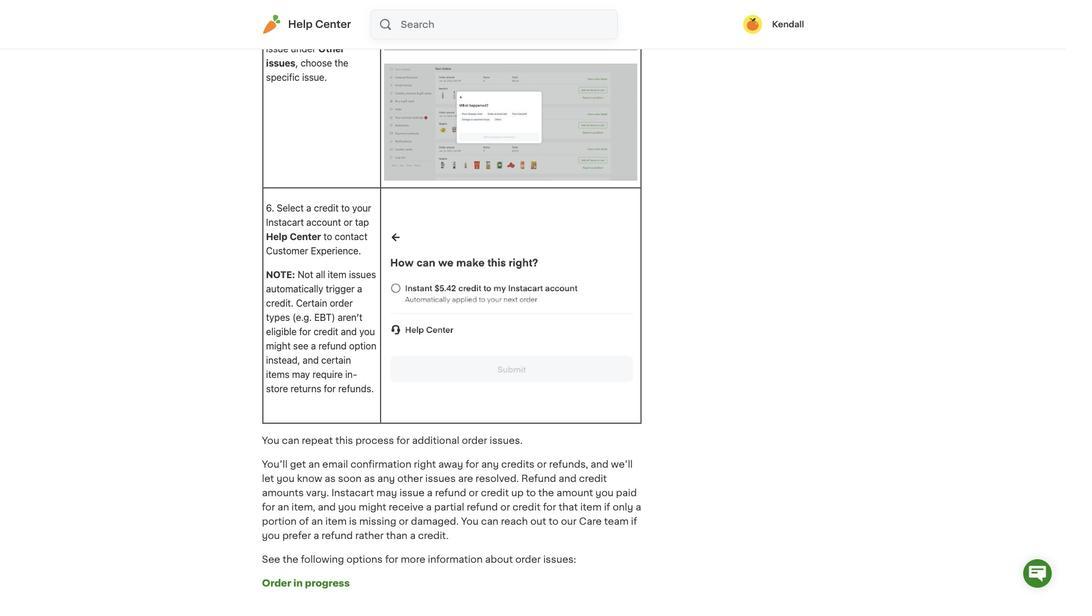 Task type: vqa. For each thing, say whether or not it's contained in the screenshot.
"issue" to the right
yes



Task type: locate. For each thing, give the bounding box(es) containing it.
issues up specific
[[266, 58, 295, 68]]

or tap help center
[[266, 217, 369, 242]]

might down eligible
[[266, 341, 291, 351]]

refund
[[318, 341, 347, 351], [435, 488, 466, 497], [467, 502, 498, 512], [322, 531, 353, 540]]

0 horizontal spatial issues
[[266, 58, 295, 68]]

order
[[330, 298, 353, 308], [462, 436, 487, 445], [515, 555, 541, 564]]

1 horizontal spatial might
[[359, 502, 386, 512]]

for inside and certain items may require in- store returns for refunds.
[[324, 383, 336, 394]]

credit. up types
[[266, 298, 294, 308]]

or up reach
[[500, 502, 510, 512]]

2 vertical spatial item
[[325, 517, 347, 526]]

0 horizontal spatial help
[[266, 231, 287, 242]]

0 horizontal spatial the
[[283, 555, 298, 564]]

0 vertical spatial order
[[330, 298, 353, 308]]

1 vertical spatial might
[[359, 502, 386, 512]]

is
[[349, 517, 357, 526]]

0 vertical spatial issue
[[266, 43, 288, 54]]

as
[[325, 474, 336, 483], [364, 474, 375, 483]]

issues up 'trigger'
[[349, 269, 376, 280]]

you right if
[[285, 29, 300, 40]]

you
[[262, 436, 279, 445], [461, 517, 479, 526]]

may up receive
[[376, 488, 397, 497]]

2 horizontal spatial order
[[515, 555, 541, 564]]

0 vertical spatial item
[[328, 269, 347, 280]]

can up get
[[282, 436, 299, 445]]

to down the account
[[324, 231, 332, 242]]

issue down if
[[266, 43, 288, 54]]

may up returns
[[292, 369, 310, 380]]

for
[[299, 326, 311, 337], [324, 383, 336, 394], [396, 436, 410, 445], [466, 459, 479, 469], [262, 502, 275, 512], [543, 502, 556, 512], [385, 555, 398, 564]]

a right 'trigger'
[[357, 283, 362, 294]]

0 horizontal spatial if
[[604, 502, 610, 512]]

if right the team
[[631, 517, 637, 526]]

any up resolved.
[[481, 459, 499, 469]]

a inside not all item issues automatically trigger a credit. certain order types (e.g. ebt) aren't eligible for credit
[[357, 283, 362, 294]]

to inside to contact customer experience.
[[324, 231, 332, 242]]

center up other
[[315, 20, 351, 29]]

1 vertical spatial can
[[481, 517, 499, 526]]

the down other
[[335, 58, 349, 68]]

prefer
[[282, 531, 311, 540]]

or left tap
[[344, 217, 353, 228]]

item,
[[292, 502, 315, 512]]

see
[[262, 555, 280, 564]]

credit. inside you'll get an email confirmation right away for any credits or refunds, and we'll let you know as soon as any other issues are resolved. refund and credit amounts vary. instacart may issue a refund or credit up to the amount you paid for an item, and you might receive a partial refund or credit for that item if only a portion of an item is missing or damaged. you can reach out to our care team if you prefer a refund rather than a credit.
[[418, 531, 449, 540]]

0 horizontal spatial may
[[292, 369, 310, 380]]

credit. down damaged.
[[418, 531, 449, 540]]

1 horizontal spatial order
[[462, 436, 487, 445]]

can
[[282, 436, 299, 445], [481, 517, 499, 526]]

and down "see"
[[303, 355, 319, 365]]

item up care on the bottom right of page
[[580, 502, 602, 512]]

0 horizontal spatial might
[[266, 341, 291, 351]]

you
[[285, 29, 300, 40], [359, 326, 375, 337], [277, 474, 295, 483], [596, 488, 614, 497], [338, 502, 356, 512], [262, 531, 280, 540]]

0 vertical spatial any
[[481, 459, 499, 469]]

additional
[[412, 436, 459, 445]]

you down partial
[[461, 517, 479, 526]]

0 horizontal spatial can
[[282, 436, 299, 445]]

out
[[530, 517, 546, 526]]

center up customer
[[290, 231, 321, 242]]

a
[[306, 203, 311, 213], [357, 283, 362, 294], [311, 341, 316, 351], [427, 488, 433, 497], [426, 502, 432, 512], [636, 502, 641, 512], [314, 531, 319, 540], [410, 531, 416, 540]]

for right process
[[396, 436, 410, 445]]

you left paid
[[596, 488, 614, 497]]

center
[[315, 20, 351, 29], [290, 231, 321, 242]]

only
[[613, 502, 633, 512]]

2 horizontal spatial issues
[[425, 474, 456, 483]]

and you might see a refund option instead,
[[266, 326, 376, 365]]

any down confirmation
[[377, 474, 395, 483]]

0 horizontal spatial order
[[330, 298, 353, 308]]

the down refund
[[538, 488, 554, 497]]

might inside and you might see a refund option instead,
[[266, 341, 291, 351]]

1 horizontal spatial can
[[481, 517, 499, 526]]

issues down the away
[[425, 474, 456, 483]]

help up customer
[[266, 231, 287, 242]]

0 horizontal spatial instacart
[[266, 217, 304, 228]]

1 horizontal spatial as
[[364, 474, 375, 483]]

and down aren't
[[341, 326, 357, 337]]

and left we'll
[[591, 459, 609, 469]]

item
[[328, 269, 347, 280], [580, 502, 602, 512], [325, 517, 347, 526]]

you up option
[[359, 326, 375, 337]]

order left 'issues.'
[[462, 436, 487, 445]]

and inside and certain items may require in- store returns for refunds.
[[303, 355, 319, 365]]

contact
[[335, 231, 368, 242]]

issue inside if you selected an issue under
[[266, 43, 288, 54]]

paid
[[616, 488, 637, 497]]

reach
[[501, 517, 528, 526]]

types
[[266, 312, 290, 323]]

rather
[[355, 531, 384, 540]]

refund up certain
[[318, 341, 347, 351]]

for up portion
[[262, 502, 275, 512]]

1 vertical spatial the
[[538, 488, 554, 497]]

returns
[[291, 383, 321, 394]]

you up you'll
[[262, 436, 279, 445]]

0 vertical spatial the
[[335, 58, 349, 68]]

certain
[[321, 355, 351, 365]]

0 vertical spatial center
[[315, 20, 351, 29]]

1 horizontal spatial the
[[335, 58, 349, 68]]

0 vertical spatial may
[[292, 369, 310, 380]]

item left is
[[325, 517, 347, 526]]

instacart inside you'll get an email confirmation right away for any credits or refunds, and we'll let you know as soon as any other issues are resolved. refund and credit amounts vary. instacart may issue a refund or credit up to the amount you paid for an item, and you might receive a partial refund or credit for that item if only a portion of an item is missing or damaged. you can reach out to our care team if you prefer a refund rather than a credit.
[[331, 488, 374, 497]]

and down vary.
[[318, 502, 336, 512]]

0 vertical spatial can
[[282, 436, 299, 445]]

1 horizontal spatial you
[[461, 517, 479, 526]]

1 horizontal spatial issues
[[349, 269, 376, 280]]

Search search field
[[400, 10, 617, 39]]

select_specific_issue web_2.png image
[[384, 64, 637, 181]]

specific
[[266, 72, 300, 83]]

email
[[322, 459, 348, 469]]

may inside and certain items may require in- store returns for refunds.
[[292, 369, 310, 380]]

items
[[266, 369, 290, 380]]

store
[[266, 383, 288, 394]]

may inside you'll get an email confirmation right away for any credits or refunds, and we'll let you know as soon as any other issues are resolved. refund and credit amounts vary. instacart may issue a refund or credit up to the amount you paid for an item, and you might receive a partial refund or credit for that item if only a portion of an item is missing or damaged. you can reach out to our care team if you prefer a refund rather than a credit.
[[376, 488, 397, 497]]

other
[[397, 474, 423, 483]]

0 vertical spatial instacart
[[266, 217, 304, 228]]

in-
[[345, 369, 357, 380]]

center inside "or tap help center"
[[290, 231, 321, 242]]

a down right
[[427, 488, 433, 497]]

a right "see"
[[311, 341, 316, 351]]

than
[[386, 531, 408, 540]]

may
[[292, 369, 310, 380], [376, 488, 397, 497]]

as down confirmation
[[364, 474, 375, 483]]

for up are
[[466, 459, 479, 469]]

if left only
[[604, 502, 610, 512]]

1 vertical spatial credit.
[[418, 531, 449, 540]]

refunds.
[[338, 383, 374, 394]]

0 horizontal spatial credit.
[[266, 298, 294, 308]]

an
[[342, 29, 353, 40], [308, 459, 320, 469], [278, 502, 289, 512], [311, 517, 323, 526]]

refund up partial
[[435, 488, 466, 497]]

about
[[485, 555, 513, 564]]

1 vertical spatial help
[[266, 231, 287, 242]]

and
[[341, 326, 357, 337], [303, 355, 319, 365], [591, 459, 609, 469], [559, 474, 577, 483], [318, 502, 336, 512]]

you inside you'll get an email confirmation right away for any credits or refunds, and we'll let you know as soon as any other issues are resolved. refund and credit amounts vary. instacart may issue a refund or credit up to the amount you paid for an item, and you might receive a partial refund or credit for that item if only a portion of an item is missing or damaged. you can reach out to our care team if you prefer a refund rather than a credit.
[[461, 517, 479, 526]]

under
[[291, 43, 316, 54]]

soon
[[338, 474, 362, 483]]

(e.g.
[[293, 312, 312, 323]]

this
[[335, 436, 353, 445]]

might
[[266, 341, 291, 351], [359, 502, 386, 512]]

you up amounts
[[277, 474, 295, 483]]

1 vertical spatial center
[[290, 231, 321, 242]]

credit. inside not all item issues automatically trigger a credit. certain order types (e.g. ebt) aren't eligible for credit
[[266, 298, 294, 308]]

,
[[295, 58, 298, 68]]

ebt)
[[314, 312, 335, 323]]

0 vertical spatial might
[[266, 341, 291, 351]]

1 vertical spatial issues
[[349, 269, 376, 280]]

an up other
[[342, 29, 353, 40]]

for down "require"
[[324, 383, 336, 394]]

1 horizontal spatial help
[[288, 20, 313, 29]]

order right "about"
[[515, 555, 541, 564]]

instacart down soon
[[331, 488, 374, 497]]

1 horizontal spatial issue
[[400, 488, 425, 497]]

see the following options for more information about order issues:
[[262, 555, 576, 564]]

credit
[[314, 203, 339, 213], [314, 326, 338, 337], [579, 474, 607, 483], [481, 488, 509, 497], [513, 502, 541, 512]]

credit.
[[266, 298, 294, 308], [418, 531, 449, 540]]

issue inside you'll get an email confirmation right away for any credits or refunds, and we'll let you know as soon as any other issues are resolved. refund and credit amounts vary. instacart may issue a refund or credit up to the amount you paid for an item, and you might receive a partial refund or credit for that item if only a portion of an item is missing or damaged. you can reach out to our care team if you prefer a refund rather than a credit.
[[400, 488, 425, 497]]

issue down other
[[400, 488, 425, 497]]

1 vertical spatial may
[[376, 488, 397, 497]]

2 as from the left
[[364, 474, 375, 483]]

kendall
[[772, 20, 804, 29]]

0 vertical spatial issues
[[266, 58, 295, 68]]

2 vertical spatial issues
[[425, 474, 456, 483]]

instacart down select on the left of the page
[[266, 217, 304, 228]]

resolved.
[[476, 474, 519, 483]]

for down (e.g.
[[299, 326, 311, 337]]

1 vertical spatial instacart
[[331, 488, 374, 497]]

0 vertical spatial credit.
[[266, 298, 294, 308]]

credit up amount
[[579, 474, 607, 483]]

might up missing
[[359, 502, 386, 512]]

the right see
[[283, 555, 298, 564]]

an down amounts
[[278, 502, 289, 512]]

an right of
[[311, 517, 323, 526]]

and down 'refunds,'
[[559, 474, 577, 483]]

0 horizontal spatial as
[[325, 474, 336, 483]]

or down receive
[[399, 517, 409, 526]]

credit down ebt)
[[314, 326, 338, 337]]

or
[[344, 217, 353, 228], [537, 459, 547, 469], [469, 488, 479, 497], [500, 502, 510, 512], [399, 517, 409, 526]]

issue
[[266, 43, 288, 54], [400, 488, 425, 497]]

you inside if you selected an issue under
[[285, 29, 300, 40]]

help right if
[[288, 20, 313, 29]]

0 horizontal spatial any
[[377, 474, 395, 483]]

instacart inside your instacart account
[[266, 217, 304, 228]]

automatically
[[266, 283, 323, 294]]

1 vertical spatial any
[[377, 474, 395, 483]]

0 vertical spatial you
[[262, 436, 279, 445]]

issues
[[266, 58, 295, 68], [349, 269, 376, 280], [425, 474, 456, 483]]

0 horizontal spatial issue
[[266, 43, 288, 54]]

2 horizontal spatial the
[[538, 488, 554, 497]]

as down email
[[325, 474, 336, 483]]

can inside you'll get an email confirmation right away for any credits or refunds, and we'll let you know as soon as any other issues are resolved. refund and credit amounts vary. instacart may issue a refund or credit up to the amount you paid for an item, and you might receive a partial refund or credit for that item if only a portion of an item is missing or damaged. you can reach out to our care team if you prefer a refund rather than a credit.
[[481, 517, 499, 526]]

0 horizontal spatial you
[[262, 436, 279, 445]]

a right only
[[636, 502, 641, 512]]

2 vertical spatial order
[[515, 555, 541, 564]]

care
[[579, 517, 602, 526]]

can left reach
[[481, 517, 499, 526]]

1 horizontal spatial if
[[631, 517, 637, 526]]

require
[[313, 369, 343, 380]]

order down 'trigger'
[[330, 298, 353, 308]]

issues.
[[490, 436, 523, 445]]

1 vertical spatial issue
[[400, 488, 425, 497]]

1 horizontal spatial may
[[376, 488, 397, 497]]

1 horizontal spatial credit.
[[418, 531, 449, 540]]

1 vertical spatial you
[[461, 517, 479, 526]]

following
[[301, 555, 344, 564]]

for left more
[[385, 555, 398, 564]]

item up 'trigger'
[[328, 269, 347, 280]]

help center link
[[262, 15, 351, 34]]

1 horizontal spatial instacart
[[331, 488, 374, 497]]

instacart
[[266, 217, 304, 228], [331, 488, 374, 497]]

credit down up
[[513, 502, 541, 512]]



Task type: describe. For each thing, give the bounding box(es) containing it.
your instacart account
[[266, 203, 371, 228]]

you down portion
[[262, 531, 280, 540]]

information
[[428, 555, 483, 564]]

help inside "or tap help center"
[[266, 231, 287, 242]]

choose
[[301, 58, 332, 68]]

0 vertical spatial help
[[288, 20, 313, 29]]

an up know
[[308, 459, 320, 469]]

tap
[[355, 217, 369, 228]]

you up is
[[338, 502, 356, 512]]

confirmation
[[351, 459, 411, 469]]

6.
[[266, 203, 277, 213]]

for up "out"
[[543, 502, 556, 512]]

to contact customer experience.
[[266, 231, 368, 256]]

you can repeat this process for additional order issues.
[[262, 436, 523, 445]]

you inside and you might see a refund option instead,
[[359, 326, 375, 337]]

process
[[356, 436, 394, 445]]

the inside , choose the specific issue.
[[335, 58, 349, 68]]

might inside you'll get an email confirmation right away for any credits or refunds, and we'll let you know as soon as any other issues are resolved. refund and credit amounts vary. instacart may issue a refund or credit up to the amount you paid for an item, and you might receive a partial refund or credit for that item if only a portion of an item is missing or damaged. you can reach out to our care team if you prefer a refund rather than a credit.
[[359, 502, 386, 512]]

away
[[438, 459, 463, 469]]

trigger
[[326, 283, 355, 294]]

and certain items may require in- store returns for refunds.
[[266, 355, 374, 394]]

options
[[346, 555, 383, 564]]

see
[[293, 341, 308, 351]]

you'll get an email confirmation right away for any credits or refunds, and we'll let you know as soon as any other issues are resolved. refund and credit amounts vary. instacart may issue a refund or credit up to the amount you paid for an item, and you might receive a partial refund or credit for that item if only a portion of an item is missing or damaged. you can reach out to our care team if you prefer a refund rather than a credit.
[[262, 459, 641, 540]]

order
[[262, 578, 291, 588]]

are
[[458, 474, 473, 483]]

if
[[277, 29, 282, 40]]

all
[[316, 269, 325, 280]]

our
[[561, 517, 577, 526]]

certain
[[296, 298, 327, 308]]

repeat
[[302, 436, 333, 445]]

credit up the account
[[314, 203, 339, 213]]

experience.
[[311, 245, 361, 256]]

select
[[277, 203, 304, 213]]

up
[[511, 488, 524, 497]]

1 horizontal spatial any
[[481, 459, 499, 469]]

progress
[[305, 578, 350, 588]]

or down are
[[469, 488, 479, 497]]

missing
[[359, 517, 396, 526]]

problem chc website 6.png image
[[384, 222, 637, 386]]

1 vertical spatial item
[[580, 502, 602, 512]]

more
[[401, 555, 425, 564]]

1 vertical spatial order
[[462, 436, 487, 445]]

partial
[[434, 502, 464, 512]]

or up refund
[[537, 459, 547, 469]]

right
[[414, 459, 436, 469]]

to left our
[[549, 517, 559, 526]]

refund inside and you might see a refund option instead,
[[318, 341, 347, 351]]

0 vertical spatial if
[[604, 502, 610, 512]]

help center
[[288, 20, 351, 29]]

refunds,
[[549, 459, 588, 469]]

a right than
[[410, 531, 416, 540]]

select_specific_issue web_1.png image
[[384, 0, 637, 51]]

know
[[297, 474, 322, 483]]

not
[[298, 269, 313, 280]]

order in progress
[[262, 578, 350, 588]]

amount
[[557, 488, 593, 497]]

refund down resolved.
[[467, 502, 498, 512]]

vary.
[[306, 488, 329, 497]]

damaged.
[[411, 517, 459, 526]]

refund
[[521, 474, 556, 483]]

order in progress link
[[262, 578, 350, 588]]

credits
[[501, 459, 535, 469]]

get
[[290, 459, 306, 469]]

order inside not all item issues automatically trigger a credit. certain order types (e.g. ebt) aren't eligible for credit
[[330, 298, 353, 308]]

5.
[[266, 29, 277, 40]]

select a credit to
[[277, 203, 350, 213]]

instacart image
[[262, 15, 281, 34]]

other
[[318, 43, 345, 54]]

aren't
[[338, 312, 363, 323]]

a up damaged.
[[426, 502, 432, 512]]

to left 'your'
[[341, 203, 350, 213]]

selected
[[303, 29, 340, 40]]

issues:
[[543, 555, 576, 564]]

and inside and you might see a refund option instead,
[[341, 326, 357, 337]]

for inside not all item issues automatically trigger a credit. certain order types (e.g. ebt) aren't eligible for credit
[[299, 326, 311, 337]]

that
[[559, 502, 578, 512]]

issues inside not all item issues automatically trigger a credit. certain order types (e.g. ebt) aren't eligible for credit
[[349, 269, 376, 280]]

option
[[349, 341, 376, 351]]

let
[[262, 474, 274, 483]]

account
[[306, 217, 341, 228]]

team
[[604, 517, 629, 526]]

receive
[[389, 502, 424, 512]]

your
[[352, 203, 371, 213]]

or inside "or tap help center"
[[344, 217, 353, 228]]

not all item issues automatically trigger a credit. certain order types (e.g. ebt) aren't eligible for credit
[[266, 269, 376, 337]]

issue.
[[302, 72, 327, 83]]

1 as from the left
[[325, 474, 336, 483]]

a inside and you might see a refund option instead,
[[311, 341, 316, 351]]

1 vertical spatial if
[[631, 517, 637, 526]]

a right prefer
[[314, 531, 319, 540]]

item inside not all item issues automatically trigger a credit. certain order types (e.g. ebt) aren't eligible for credit
[[328, 269, 347, 280]]

portion
[[262, 517, 297, 526]]

you'll
[[262, 459, 288, 469]]

the inside you'll get an email confirmation right away for any credits or refunds, and we'll let you know as soon as any other issues are resolved. refund and credit amounts vary. instacart may issue a refund or credit up to the amount you paid for an item, and you might receive a partial refund or credit for that item if only a portion of an item is missing or damaged. you can reach out to our care team if you prefer a refund rather than a credit.
[[538, 488, 554, 497]]

we'll
[[611, 459, 633, 469]]

2 vertical spatial the
[[283, 555, 298, 564]]

in
[[293, 578, 303, 588]]

customer
[[266, 245, 308, 256]]

credit inside not all item issues automatically trigger a credit. certain order types (e.g. ebt) aren't eligible for credit
[[314, 326, 338, 337]]

issues inside other issues
[[266, 58, 295, 68]]

issues inside you'll get an email confirmation right away for any credits or refunds, and we'll let you know as soon as any other issues are resolved. refund and credit amounts vary. instacart may issue a refund or credit up to the amount you paid for an item, and you might receive a partial refund or credit for that item if only a portion of an item is missing or damaged. you can reach out to our care team if you prefer a refund rather than a credit.
[[425, 474, 456, 483]]

amounts
[[262, 488, 304, 497]]

, choose the specific issue.
[[266, 58, 349, 83]]

eligible
[[266, 326, 297, 337]]

other issues
[[266, 43, 345, 68]]

a right select on the left of the page
[[306, 203, 311, 213]]

note:
[[266, 269, 295, 280]]

credit down resolved.
[[481, 488, 509, 497]]

user avatar image
[[744, 15, 763, 34]]

to right up
[[526, 488, 536, 497]]

instead,
[[266, 355, 300, 365]]

an inside if you selected an issue under
[[342, 29, 353, 40]]

kendall link
[[744, 15, 804, 34]]

refund down is
[[322, 531, 353, 540]]



